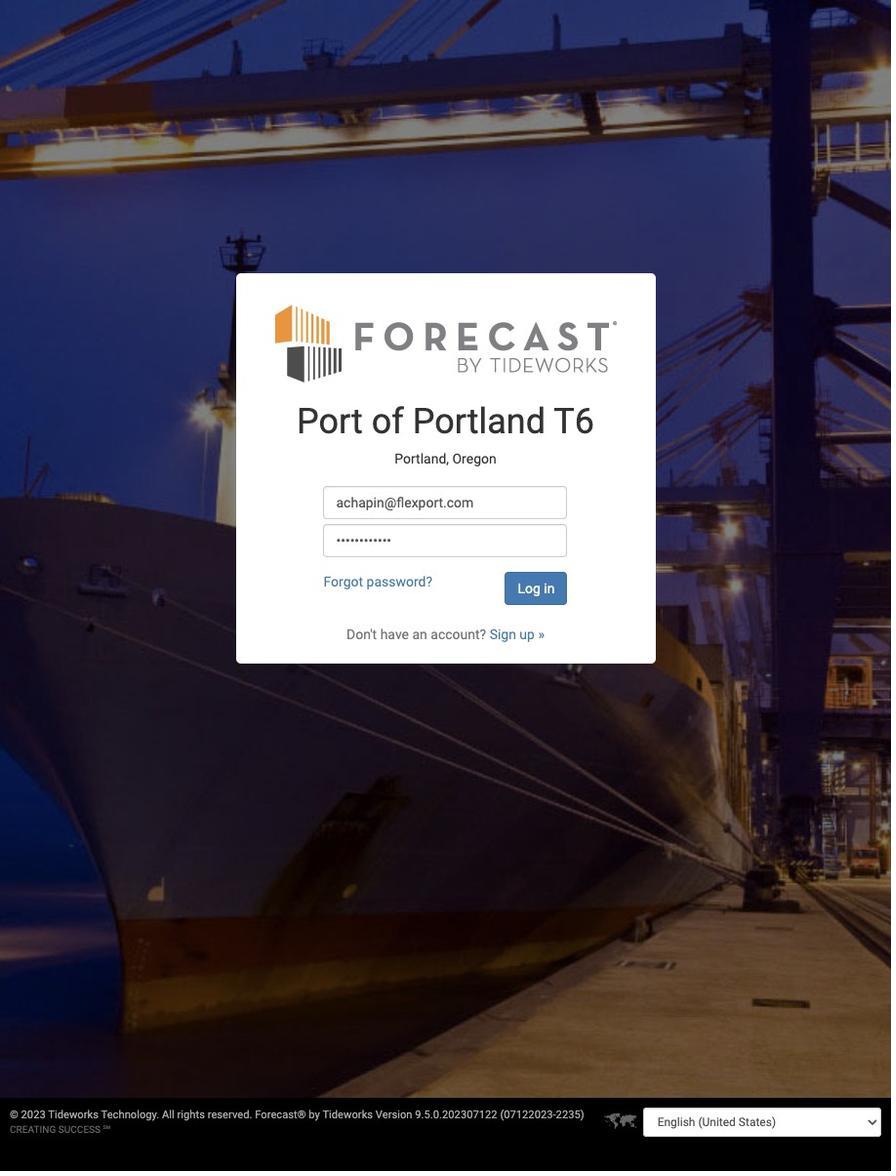 Task type: describe. For each thing, give the bounding box(es) containing it.
log
[[518, 581, 541, 596]]

of
[[372, 401, 404, 442]]

sign
[[490, 627, 516, 642]]

forgot password? log in
[[324, 574, 555, 596]]

forecast® by tideworks image
[[275, 303, 616, 384]]

2023
[[21, 1109, 46, 1121]]

port of portland t6 portland, oregon
[[297, 401, 594, 466]]

forgot password? link
[[324, 574, 432, 589]]

Password password field
[[324, 524, 568, 557]]

Email or username text field
[[324, 486, 568, 519]]

oregon
[[452, 451, 497, 466]]

password?
[[367, 574, 432, 589]]

port
[[297, 401, 363, 442]]

rights
[[177, 1109, 205, 1121]]

technology.
[[101, 1109, 159, 1121]]

have
[[380, 627, 409, 642]]

t6
[[554, 401, 594, 442]]

2 tideworks from the left
[[322, 1109, 373, 1121]]

9.5.0.202307122
[[415, 1109, 497, 1121]]

portland,
[[395, 451, 449, 466]]

forecast®
[[255, 1109, 306, 1121]]

don't have an account? sign up »
[[346, 627, 545, 642]]



Task type: locate. For each thing, give the bounding box(es) containing it.
forgot
[[324, 574, 363, 589]]

2235)
[[556, 1109, 584, 1121]]

reserved.
[[208, 1109, 252, 1121]]

don't
[[346, 627, 377, 642]]

version
[[376, 1109, 412, 1121]]

sign up » link
[[490, 627, 545, 642]]

in
[[544, 581, 555, 596]]

tideworks up success
[[48, 1109, 99, 1121]]

success
[[58, 1124, 101, 1135]]

0 horizontal spatial tideworks
[[48, 1109, 99, 1121]]

an
[[412, 627, 427, 642]]

by
[[309, 1109, 320, 1121]]

up
[[520, 627, 535, 642]]

© 2023 tideworks technology. all rights reserved. forecast® by tideworks version 9.5.0.202307122 (07122023-2235) creating success ℠
[[10, 1109, 584, 1135]]

»
[[538, 627, 545, 642]]

tideworks
[[48, 1109, 99, 1121], [322, 1109, 373, 1121]]

1 horizontal spatial tideworks
[[322, 1109, 373, 1121]]

tideworks right by
[[322, 1109, 373, 1121]]

creating
[[10, 1124, 56, 1135]]

(07122023-
[[500, 1109, 556, 1121]]

account?
[[431, 627, 486, 642]]

log in button
[[505, 572, 567, 605]]

all
[[162, 1109, 174, 1121]]

portland
[[413, 401, 546, 442]]

℠
[[103, 1124, 110, 1135]]

1 tideworks from the left
[[48, 1109, 99, 1121]]

©
[[10, 1109, 18, 1121]]



